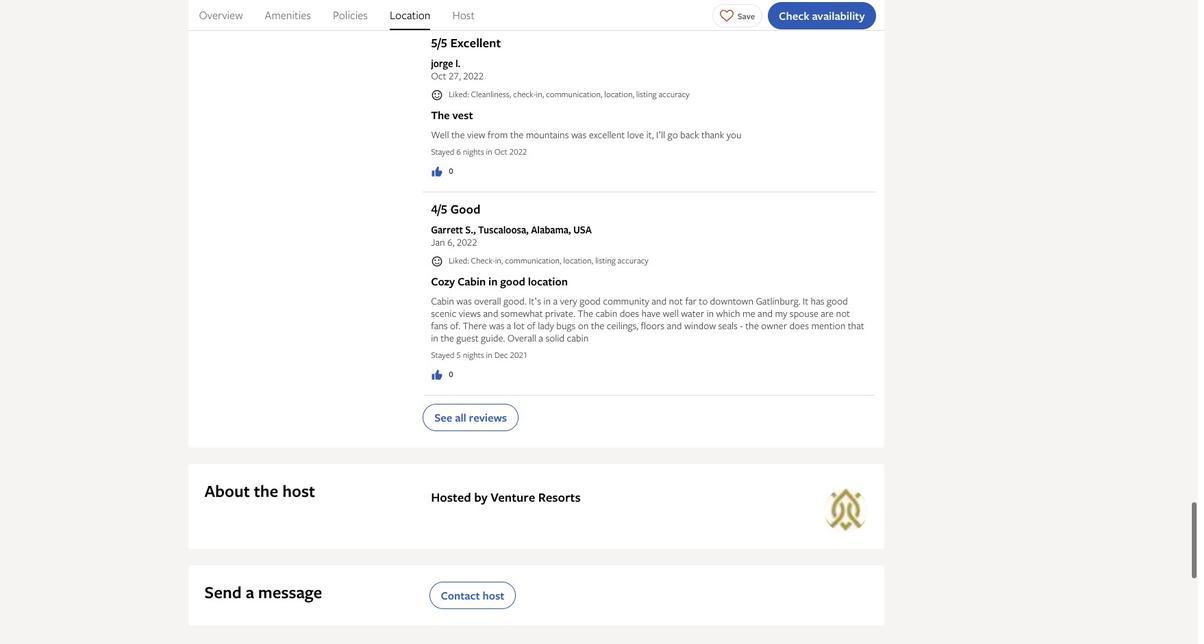 Task type: vqa. For each thing, say whether or not it's contained in the screenshot.
One Key Blue Tier icon
no



Task type: describe. For each thing, give the bounding box(es) containing it.
are
[[821, 307, 834, 320]]

jorge
[[431, 57, 453, 70]]

the right -
[[746, 319, 759, 332]]

very
[[560, 294, 578, 307]]

from
[[488, 128, 508, 141]]

0 horizontal spatial does
[[620, 307, 640, 320]]

a left lot on the left of page
[[507, 319, 512, 332]]

-
[[740, 319, 743, 332]]

alabama,
[[531, 223, 571, 236]]

hosted
[[431, 489, 471, 506]]

l.
[[456, 57, 461, 70]]

2021
[[510, 349, 528, 361]]

the inside cozy cabin in good location cabin was overall good. it's in a very good community and not far to downtown gatlinburg. it has good scenic views and somewhat private. the cabin does have well water in which me and my spouse are not fans of. there was a lot of lady bugs on the ceilings, floors and window seals - the owner does mention that in the guest guide. overall a solid cabin
[[578, 307, 594, 320]]

cozy
[[431, 274, 455, 289]]

usa
[[574, 223, 592, 236]]

host
[[453, 8, 475, 23]]

6,
[[448, 236, 455, 249]]

check availability
[[779, 8, 865, 23]]

excellent
[[589, 128, 625, 141]]

spouse
[[790, 307, 819, 320]]

guide.
[[481, 331, 505, 344]]

to
[[699, 294, 708, 307]]

jan
[[431, 236, 445, 249]]

lot
[[514, 319, 525, 332]]

host profile image image
[[824, 489, 868, 533]]

liked: check-in, communication, location, listing accuracy
[[449, 255, 649, 267]]

mountains
[[526, 128, 569, 141]]

oct for 6
[[495, 146, 508, 158]]

small image for 5/5
[[431, 89, 444, 101]]

fans
[[431, 319, 448, 332]]

27,
[[449, 70, 461, 83]]

garrett
[[431, 223, 463, 236]]

the right on
[[591, 319, 605, 332]]

host inside contact host link
[[483, 588, 505, 604]]

contact host
[[441, 588, 505, 604]]

5/5 excellent jorge l. oct 27, 2022
[[431, 35, 501, 83]]

s.,
[[466, 223, 476, 236]]

somewhat
[[501, 307, 543, 320]]

by
[[474, 489, 488, 506]]

the right about on the bottom left of the page
[[254, 480, 279, 503]]

about the host
[[205, 480, 315, 503]]

5/5
[[431, 35, 448, 52]]

check availability button
[[768, 2, 876, 29]]

4/5
[[431, 201, 448, 218]]

venture
[[491, 489, 536, 506]]

2 vertical spatial was
[[489, 319, 505, 332]]

message
[[258, 582, 322, 604]]

tuscaloosa,
[[478, 223, 529, 236]]

stayed 6 nights in oct 2022
[[431, 146, 527, 158]]

amenities link
[[265, 0, 311, 30]]

overall
[[508, 331, 537, 344]]

0 button for 4/5
[[431, 368, 453, 381]]

all
[[455, 410, 467, 425]]

see
[[435, 410, 453, 425]]

back
[[681, 128, 700, 141]]

floors
[[641, 319, 665, 332]]

love
[[628, 128, 644, 141]]

hosted by venture resorts
[[431, 489, 581, 506]]

4/5 good garrett s., tuscaloosa, alabama, usa jan 6, 2022
[[431, 201, 592, 249]]

downtown
[[710, 294, 754, 307]]

there
[[463, 319, 487, 332]]

overview link
[[199, 0, 243, 30]]

mention
[[812, 319, 846, 332]]

small image for 4/5
[[431, 255, 444, 268]]

it's
[[529, 294, 541, 307]]

0 vertical spatial communication,
[[546, 89, 603, 100]]

amenities
[[265, 8, 311, 23]]

1 horizontal spatial not
[[837, 307, 851, 320]]

0 horizontal spatial accuracy
[[618, 255, 649, 267]]

location
[[528, 274, 568, 289]]

and right floors
[[667, 319, 682, 332]]

send
[[205, 582, 242, 604]]

it,
[[647, 128, 654, 141]]

lady
[[538, 319, 554, 332]]

list containing overview
[[188, 0, 885, 30]]

dec
[[495, 349, 508, 361]]

a left solid
[[539, 331, 543, 344]]

i'll
[[656, 128, 666, 141]]

in left of.
[[431, 331, 439, 344]]

guest
[[457, 331, 479, 344]]

overview
[[199, 8, 243, 23]]

owner
[[762, 319, 788, 332]]

1 vertical spatial location,
[[564, 255, 594, 267]]

liked: for good
[[449, 255, 469, 267]]

well
[[663, 307, 679, 320]]

contact host link
[[429, 582, 516, 610]]

of
[[527, 319, 536, 332]]

window
[[685, 319, 716, 332]]

1 vertical spatial cabin
[[431, 294, 454, 307]]

liked: cleanliness, check-in, communication, location, listing accuracy
[[449, 89, 690, 100]]

in down 'from'
[[486, 146, 493, 158]]

overall
[[474, 294, 501, 307]]

0 vertical spatial host
[[283, 480, 315, 503]]

0 for excellent
[[449, 165, 453, 177]]

was inside the vest well the view from the mountains was excellent love it, i'll go back thank you
[[572, 128, 587, 141]]

stayed for 4/5
[[431, 349, 455, 361]]

0 horizontal spatial not
[[669, 294, 683, 307]]

vest
[[453, 108, 473, 123]]

water
[[681, 307, 705, 320]]



Task type: locate. For each thing, give the bounding box(es) containing it.
listing
[[637, 89, 657, 100], [596, 255, 616, 267]]

not right are
[[837, 307, 851, 320]]

1 0 button from the top
[[431, 165, 453, 178]]

2022 right 27,
[[463, 70, 484, 83]]

in left 'dec' at the left of page
[[486, 349, 493, 361]]

the up 6
[[452, 128, 465, 141]]

listing up 'it,' on the top right of page
[[637, 89, 657, 100]]

good up the good.
[[501, 274, 526, 289]]

liked: down 27,
[[449, 89, 469, 100]]

bugs
[[557, 319, 576, 332]]

communication,
[[546, 89, 603, 100], [505, 255, 562, 267]]

cozy cabin in good location cabin was overall good. it's in a very good community and not far to downtown gatlinburg. it has good scenic views and somewhat private. the cabin does have well water in which me and my spouse are not fans of. there was a lot of lady bugs on the ceilings, floors and window seals - the owner does mention that in the guest guide. overall a solid cabin
[[431, 274, 865, 344]]

accuracy
[[659, 89, 690, 100], [618, 255, 649, 267]]

2 nights from the top
[[463, 349, 484, 361]]

my
[[775, 307, 788, 320]]

does
[[620, 307, 640, 320], [790, 319, 809, 332]]

liked: for excellent
[[449, 89, 469, 100]]

in,
[[536, 89, 544, 100], [495, 255, 503, 267]]

not
[[669, 294, 683, 307], [837, 307, 851, 320]]

which
[[717, 307, 741, 320]]

good right very
[[580, 294, 601, 307]]

stayed
[[431, 146, 455, 158], [431, 349, 455, 361]]

0 vertical spatial location,
[[605, 89, 635, 100]]

2022 down mountains
[[510, 146, 527, 158]]

availability
[[813, 8, 865, 23]]

0 vertical spatial nights
[[463, 146, 484, 158]]

location, down usa on the top left of page
[[564, 255, 594, 267]]

1 horizontal spatial does
[[790, 319, 809, 332]]

1 vertical spatial accuracy
[[618, 255, 649, 267]]

well
[[431, 128, 449, 141]]

1 vertical spatial host
[[483, 588, 505, 604]]

0 vertical spatial small image
[[431, 89, 444, 101]]

not left 'far'
[[669, 294, 683, 307]]

of.
[[450, 319, 461, 332]]

good.
[[504, 294, 527, 307]]

1 vertical spatial 0
[[449, 368, 453, 380]]

solid
[[546, 331, 565, 344]]

stayed for 5/5
[[431, 146, 455, 158]]

1 nights from the top
[[463, 146, 484, 158]]

a
[[553, 294, 558, 307], [507, 319, 512, 332], [539, 331, 543, 344], [246, 582, 254, 604]]

excellent
[[451, 35, 501, 52]]

stayed left 6
[[431, 146, 455, 158]]

save button
[[713, 4, 763, 27]]

cabin down the cozy at left top
[[431, 294, 454, 307]]

seals
[[719, 319, 738, 332]]

1 vertical spatial the
[[578, 307, 594, 320]]

the
[[431, 108, 450, 123], [578, 307, 594, 320]]

reviews
[[469, 410, 507, 425]]

about
[[205, 480, 250, 503]]

go
[[668, 128, 678, 141]]

0 vertical spatial stayed
[[431, 146, 455, 158]]

0 vertical spatial 0
[[449, 165, 453, 177]]

in up overall
[[489, 274, 498, 289]]

accuracy up the community
[[618, 255, 649, 267]]

2022 right 6,
[[457, 236, 478, 249]]

1 horizontal spatial good
[[580, 294, 601, 307]]

good right has
[[827, 294, 848, 307]]

oct down 'from'
[[495, 146, 508, 158]]

1 vertical spatial small image
[[431, 255, 444, 268]]

list
[[188, 0, 885, 30]]

oct left 27,
[[431, 70, 447, 83]]

save
[[738, 10, 755, 22]]

cabin right on
[[596, 307, 618, 320]]

0 horizontal spatial cabin
[[431, 294, 454, 307]]

1 vertical spatial nights
[[463, 349, 484, 361]]

nights right '5'
[[463, 349, 484, 361]]

the inside the vest well the view from the mountains was excellent love it, i'll go back thank you
[[431, 108, 450, 123]]

medium image
[[431, 166, 444, 178]]

0 horizontal spatial location,
[[564, 255, 594, 267]]

0 vertical spatial the
[[431, 108, 450, 123]]

1 stayed from the top
[[431, 146, 455, 158]]

0 right medium image
[[449, 165, 453, 177]]

location,
[[605, 89, 635, 100], [564, 255, 594, 267]]

1 horizontal spatial the
[[578, 307, 594, 320]]

oct inside 5/5 excellent jorge l. oct 27, 2022
[[431, 70, 447, 83]]

view
[[467, 128, 486, 141]]

does left have
[[620, 307, 640, 320]]

nights for excellent
[[463, 146, 484, 158]]

0 horizontal spatial was
[[457, 294, 472, 307]]

see all reviews button
[[423, 404, 519, 431]]

communication, up location
[[505, 255, 562, 267]]

1 horizontal spatial location,
[[605, 89, 635, 100]]

host link
[[453, 0, 475, 30]]

0 button down the stayed 5 nights in dec 2021
[[431, 368, 453, 381]]

1 vertical spatial stayed
[[431, 349, 455, 361]]

0 button for 5/5
[[431, 165, 453, 178]]

cleanliness,
[[471, 89, 511, 100]]

0 right medium icon
[[449, 368, 453, 380]]

0 vertical spatial cabin
[[458, 274, 486, 289]]

nights
[[463, 146, 484, 158], [463, 349, 484, 361]]

ceilings,
[[607, 319, 639, 332]]

host
[[283, 480, 315, 503], [483, 588, 505, 604]]

the vest well the view from the mountains was excellent love it, i'll go back thank you
[[431, 108, 742, 141]]

you
[[727, 128, 742, 141]]

contact
[[441, 588, 480, 604]]

0 button down well
[[431, 165, 453, 178]]

and left 'my'
[[758, 307, 773, 320]]

the right 'from'
[[510, 128, 524, 141]]

see all reviews
[[435, 410, 507, 425]]

2 horizontal spatial was
[[572, 128, 587, 141]]

cabin down check-
[[458, 274, 486, 289]]

a left very
[[553, 294, 558, 307]]

was left excellent
[[572, 128, 587, 141]]

on
[[578, 319, 589, 332]]

1 horizontal spatial oct
[[495, 146, 508, 158]]

2 small image from the top
[[431, 255, 444, 268]]

0 vertical spatial oct
[[431, 70, 447, 83]]

stayed 5 nights in dec 2021
[[431, 349, 528, 361]]

check-
[[513, 89, 536, 100]]

location link
[[390, 0, 431, 30]]

was right there
[[489, 319, 505, 332]]

a right the "send"
[[246, 582, 254, 604]]

that
[[848, 319, 865, 332]]

community
[[603, 294, 650, 307]]

1 small image from the top
[[431, 89, 444, 101]]

oct for excellent
[[431, 70, 447, 83]]

resorts
[[539, 489, 581, 506]]

in right it's in the top of the page
[[544, 294, 551, 307]]

0 horizontal spatial host
[[283, 480, 315, 503]]

and up floors
[[652, 294, 667, 307]]

1 vertical spatial listing
[[596, 255, 616, 267]]

0 horizontal spatial oct
[[431, 70, 447, 83]]

1 vertical spatial in,
[[495, 255, 503, 267]]

scenic
[[431, 307, 457, 320]]

1 horizontal spatial accuracy
[[659, 89, 690, 100]]

0 vertical spatial 2022
[[463, 70, 484, 83]]

2022 inside 5/5 excellent jorge l. oct 27, 2022
[[463, 70, 484, 83]]

0 vertical spatial in,
[[536, 89, 544, 100]]

small image down jorge
[[431, 89, 444, 101]]

and
[[652, 294, 667, 307], [484, 307, 499, 320], [758, 307, 773, 320], [667, 319, 682, 332]]

0
[[449, 165, 453, 177], [449, 368, 453, 380]]

0 horizontal spatial cabin
[[567, 331, 589, 344]]

was left overall
[[457, 294, 472, 307]]

location
[[390, 8, 431, 23]]

1 0 from the top
[[449, 165, 453, 177]]

have
[[642, 307, 661, 320]]

5
[[457, 349, 461, 361]]

small image down jan
[[431, 255, 444, 268]]

1 horizontal spatial in,
[[536, 89, 544, 100]]

2 stayed from the top
[[431, 349, 455, 361]]

private.
[[545, 307, 576, 320]]

far
[[686, 294, 697, 307]]

1 vertical spatial 0 button
[[431, 368, 453, 381]]

1 vertical spatial cabin
[[567, 331, 589, 344]]

does right 'my'
[[790, 319, 809, 332]]

2 0 from the top
[[449, 368, 453, 380]]

0 for good
[[449, 368, 453, 380]]

0 vertical spatial was
[[572, 128, 587, 141]]

2 vertical spatial 2022
[[457, 236, 478, 249]]

1 vertical spatial was
[[457, 294, 472, 307]]

views
[[459, 307, 481, 320]]

2022
[[463, 70, 484, 83], [510, 146, 527, 158], [457, 236, 478, 249]]

me
[[743, 307, 756, 320]]

small image
[[431, 89, 444, 101], [431, 255, 444, 268]]

1 horizontal spatial cabin
[[458, 274, 486, 289]]

communication, up the vest well the view from the mountains was excellent love it, i'll go back thank you
[[546, 89, 603, 100]]

0 horizontal spatial listing
[[596, 255, 616, 267]]

gatlinburg.
[[756, 294, 801, 307]]

1 horizontal spatial was
[[489, 319, 505, 332]]

it
[[803, 294, 809, 307]]

0 vertical spatial listing
[[637, 89, 657, 100]]

check-
[[471, 255, 495, 267]]

good
[[451, 201, 481, 218]]

listing up the community
[[596, 255, 616, 267]]

accuracy up go
[[659, 89, 690, 100]]

medium image
[[431, 369, 444, 381]]

the up well
[[431, 108, 450, 123]]

1 liked: from the top
[[449, 89, 469, 100]]

1 vertical spatial oct
[[495, 146, 508, 158]]

0 vertical spatial accuracy
[[659, 89, 690, 100]]

has
[[811, 294, 825, 307]]

1 vertical spatial communication,
[[505, 255, 562, 267]]

1 horizontal spatial host
[[483, 588, 505, 604]]

location, up excellent
[[605, 89, 635, 100]]

1 horizontal spatial listing
[[637, 89, 657, 100]]

1 horizontal spatial cabin
[[596, 307, 618, 320]]

0 horizontal spatial the
[[431, 108, 450, 123]]

in, down tuscaloosa,
[[495, 255, 503, 267]]

0 vertical spatial liked:
[[449, 89, 469, 100]]

in
[[486, 146, 493, 158], [489, 274, 498, 289], [544, 294, 551, 307], [707, 307, 714, 320], [431, 331, 439, 344], [486, 349, 493, 361]]

1 vertical spatial liked:
[[449, 255, 469, 267]]

2022 inside 4/5 good garrett s., tuscaloosa, alabama, usa jan 6, 2022
[[457, 236, 478, 249]]

0 vertical spatial cabin
[[596, 307, 618, 320]]

liked: down 6,
[[449, 255, 469, 267]]

2 0 button from the top
[[431, 368, 453, 381]]

0 horizontal spatial in,
[[495, 255, 503, 267]]

and right the views
[[484, 307, 499, 320]]

the left guest
[[441, 331, 454, 344]]

2 horizontal spatial good
[[827, 294, 848, 307]]

the right very
[[578, 307, 594, 320]]

policies
[[333, 8, 368, 23]]

nights for good
[[463, 349, 484, 361]]

1 vertical spatial 2022
[[510, 146, 527, 158]]

in, up mountains
[[536, 89, 544, 100]]

in right water
[[707, 307, 714, 320]]

policies link
[[333, 0, 368, 30]]

stayed left '5'
[[431, 349, 455, 361]]

0 vertical spatial 0 button
[[431, 165, 453, 178]]

check
[[779, 8, 810, 23]]

nights right 6
[[463, 146, 484, 158]]

0 horizontal spatial good
[[501, 274, 526, 289]]

2 liked: from the top
[[449, 255, 469, 267]]

cabin right solid
[[567, 331, 589, 344]]



